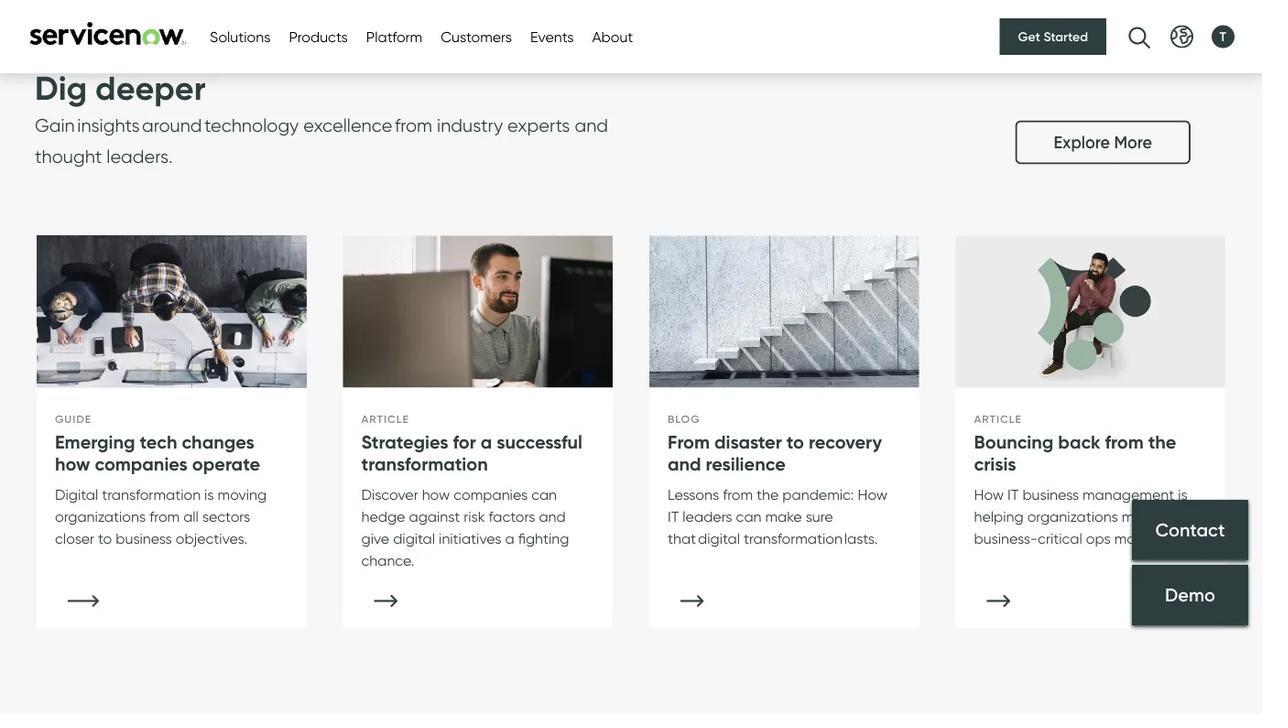 Task type: vqa. For each thing, say whether or not it's contained in the screenshot.
Markets
no



Task type: locate. For each thing, give the bounding box(es) containing it.
0 horizontal spatial the
[[757, 486, 779, 504]]

from disaster to recovery and resilience
[[668, 431, 882, 475]]

from
[[1106, 431, 1144, 454], [723, 486, 753, 504], [150, 508, 180, 526]]

changes
[[182, 431, 255, 454]]

business left objectives.
[[116, 530, 172, 548]]

2 make from the left
[[1123, 508, 1159, 526]]

2 is from the left
[[1179, 486, 1188, 504]]

risk
[[464, 508, 485, 526]]

0 vertical spatial transformation
[[362, 452, 488, 475]]

from left all
[[150, 508, 180, 526]]

1 vertical spatial business
[[116, 530, 172, 548]]

transformation inside strategies for a successful transformation
[[362, 452, 488, 475]]

sectors
[[202, 508, 250, 526]]

started
[[1044, 29, 1089, 44]]

0 horizontal spatial organizations
[[55, 508, 146, 526]]

2 how from the left
[[975, 486, 1004, 504]]

organizations up the critical
[[1028, 508, 1119, 526]]

events button
[[531, 26, 574, 48]]

dig
[[35, 67, 87, 108]]

how
[[858, 486, 888, 504], [975, 486, 1004, 504]]

the down resilience
[[757, 486, 779, 504]]

digital transformation is moving organizations from all sectors closer to business objectives.
[[55, 486, 267, 548]]

to right closer
[[98, 530, 112, 548]]

industry
[[437, 114, 503, 136]]

1 horizontal spatial can
[[736, 508, 762, 526]]

from right 'back'
[[1106, 431, 1144, 454]]

gain insights around technology
[[35, 114, 299, 136]]

deeper
[[95, 67, 206, 108]]

companies inside discover how companies can hedge against risk factors and give digital initiatives a fighting chance.
[[454, 486, 528, 504]]

make
[[766, 508, 803, 526], [1123, 508, 1159, 526]]

and up fighting
[[539, 508, 566, 526]]

1 horizontal spatial a
[[505, 530, 515, 548]]

it up helping
[[1008, 486, 1019, 504]]

make inside lessons from the pandemic: how it leaders can make sure that digital transformation lasts.
[[766, 508, 803, 526]]

lessons from the pandemic: how it leaders can make sure that digital transformation lasts.
[[668, 486, 888, 548]]

0 vertical spatial the
[[1149, 431, 1177, 454]]

a
[[481, 431, 492, 454], [505, 530, 515, 548]]

and
[[575, 114, 609, 136], [668, 452, 702, 475], [539, 508, 566, 526]]

crisis
[[975, 452, 1017, 475]]

1 vertical spatial can
[[736, 508, 762, 526]]

from down resilience
[[723, 486, 753, 504]]

0 horizontal spatial is
[[204, 486, 214, 504]]

business
[[1023, 486, 1080, 504], [116, 530, 172, 548]]

how inside emerging tech changes how companies operate
[[55, 452, 90, 475]]

all
[[183, 508, 199, 526]]

is
[[204, 486, 214, 504], [1179, 486, 1188, 504]]

1 vertical spatial companies
[[454, 486, 528, 504]]

how up the "digital"
[[55, 452, 90, 475]]

how inside discover how companies can hedge against risk factors and give digital initiatives a fighting chance.
[[422, 486, 450, 504]]

business inside digital transformation is moving organizations from all sectors closer to business objectives.
[[116, 530, 172, 548]]

and inside dig deeper gain insights around technology excellence from industry experts and thought leaders.
[[575, 114, 609, 136]]

contact
[[1156, 519, 1226, 541]]

factors
[[489, 508, 536, 526]]

1 horizontal spatial make
[[1123, 508, 1159, 526]]

0 horizontal spatial how
[[55, 452, 90, 475]]

organizations inside digital transformation is moving organizations from all sectors closer to business objectives.
[[55, 508, 146, 526]]

transformation down emerging tech changes how companies operate
[[102, 486, 201, 504]]

explore
[[1054, 132, 1111, 152]]

transformation inside digital transformation is moving organizations from all sectors closer to business objectives.
[[102, 486, 201, 504]]

bouncing back from the crisis
[[975, 431, 1177, 475]]

bouncing
[[975, 431, 1054, 454]]

how up against
[[422, 486, 450, 504]]

companies
[[95, 452, 188, 475], [454, 486, 528, 504]]

1 horizontal spatial and
[[575, 114, 609, 136]]

is up the contact on the right
[[1179, 486, 1188, 504]]

it inside lessons from the pandemic: how it leaders can make sure that digital transformation lasts.
[[668, 508, 679, 526]]

0 vertical spatial companies
[[95, 452, 188, 475]]

how up helping
[[975, 486, 1004, 504]]

0 horizontal spatial how
[[858, 486, 888, 504]]

successful
[[497, 431, 583, 454]]

companies up risk
[[454, 486, 528, 504]]

can up factors
[[532, 486, 557, 504]]

closer
[[55, 530, 94, 548]]

can
[[532, 486, 557, 504], [736, 508, 762, 526]]

1 horizontal spatial the
[[1149, 431, 1177, 454]]

the up management
[[1149, 431, 1177, 454]]

companies up digital transformation is moving organizations from all sectors closer to business objectives.
[[95, 452, 188, 475]]

products button
[[289, 26, 348, 48]]

0 horizontal spatial it
[[668, 508, 679, 526]]

0 horizontal spatial from
[[150, 508, 180, 526]]

the
[[1149, 431, 1177, 454], [757, 486, 779, 504]]

1 vertical spatial and
[[668, 452, 702, 475]]

2 vertical spatial and
[[539, 508, 566, 526]]

for
[[453, 431, 476, 454]]

1 horizontal spatial organizations
[[1028, 508, 1119, 526]]

is up sectors
[[204, 486, 214, 504]]

pandemic:
[[783, 486, 855, 504]]

0 horizontal spatial companies
[[95, 452, 188, 475]]

1 vertical spatial transformation
[[102, 486, 201, 504]]

fighting
[[518, 530, 570, 548]]

organizations down the "digital"
[[55, 508, 146, 526]]

make up more
[[1123, 508, 1159, 526]]

objectives.
[[176, 530, 248, 548]]

emerging
[[55, 431, 135, 454]]

transformation up discover
[[362, 452, 488, 475]]

and up lessons
[[668, 452, 702, 475]]

tech
[[140, 431, 177, 454]]

to
[[787, 431, 805, 454], [98, 530, 112, 548]]

0 horizontal spatial can
[[532, 486, 557, 504]]

0 vertical spatial how
[[55, 452, 90, 475]]

emerging tech changes how companies operate
[[55, 431, 260, 475]]

0 vertical spatial can
[[532, 486, 557, 504]]

lessons
[[668, 486, 720, 504]]

moving
[[218, 486, 267, 504]]

a down factors
[[505, 530, 515, 548]]

0 vertical spatial to
[[787, 431, 805, 454]]

a right for
[[481, 431, 492, 454]]

get started link
[[1000, 18, 1107, 55]]

0 horizontal spatial to
[[98, 530, 112, 548]]

1 horizontal spatial business
[[1023, 486, 1080, 504]]

1 vertical spatial to
[[98, 530, 112, 548]]

1 horizontal spatial how
[[422, 486, 450, 504]]

against
[[409, 508, 460, 526]]

0 vertical spatial business
[[1023, 486, 1080, 504]]

excellence from
[[304, 114, 433, 136]]

it down lessons
[[668, 508, 679, 526]]

1 vertical spatial the
[[757, 486, 779, 504]]

0 horizontal spatial make
[[766, 508, 803, 526]]

stabilizing and recovering from the pandemic with itbm image
[[956, 236, 1226, 388]]

recovery
[[809, 431, 882, 454]]

critical
[[1038, 530, 1083, 548]]

0 horizontal spatial and
[[539, 508, 566, 526]]

1 horizontal spatial transformation
[[362, 452, 488, 475]]

1 horizontal spatial how
[[975, 486, 1004, 504]]

management
[[1083, 486, 1175, 504]]

how inside how it business management is helping organizations make business-critical ops more resilient.
[[975, 486, 1004, 504]]

is inside digital transformation is moving organizations from all sectors closer to business objectives.
[[204, 486, 214, 504]]

1 is from the left
[[204, 486, 214, 504]]

platform button
[[366, 26, 423, 48]]

0 horizontal spatial transformation
[[102, 486, 201, 504]]

organizations inside how it business management is helping organizations make business-critical ops more resilient.
[[1028, 508, 1119, 526]]

business up the critical
[[1023, 486, 1080, 504]]

it
[[1008, 486, 1019, 504], [668, 508, 679, 526]]

2 vertical spatial from
[[150, 508, 180, 526]]

transformation strategies that yield strong results image
[[343, 236, 613, 388]]

1 horizontal spatial it
[[1008, 486, 1019, 504]]

build a resilience-focused culture for lasting gains image
[[650, 236, 920, 388]]

0 vertical spatial and
[[575, 114, 609, 136]]

1 vertical spatial from
[[723, 486, 753, 504]]

platform
[[366, 27, 423, 45]]

2 organizations from the left
[[1028, 508, 1119, 526]]

1 horizontal spatial to
[[787, 431, 805, 454]]

ops
[[1087, 530, 1111, 548]]

from inside digital transformation is moving organizations from all sectors closer to business objectives.
[[150, 508, 180, 526]]

0 horizontal spatial a
[[481, 431, 492, 454]]

0 horizontal spatial business
[[116, 530, 172, 548]]

1 organizations from the left
[[55, 508, 146, 526]]

1 make from the left
[[766, 508, 803, 526]]

about
[[592, 27, 634, 45]]

1 horizontal spatial from
[[723, 486, 753, 504]]

0 vertical spatial it
[[1008, 486, 1019, 504]]

demo link
[[1133, 565, 1249, 626]]

demo
[[1166, 584, 1216, 607]]

business-
[[975, 530, 1038, 548]]

can right leaders
[[736, 508, 762, 526]]

from
[[668, 431, 710, 454]]

1 how from the left
[[858, 486, 888, 504]]

strategies for a successful transformation
[[362, 431, 583, 475]]

1 vertical spatial how
[[422, 486, 450, 504]]

0 vertical spatial a
[[481, 431, 492, 454]]

leaders.
[[107, 145, 173, 167]]

and right 'experts'
[[575, 114, 609, 136]]

business inside how it business management is helping organizations make business-critical ops more resilient.
[[1023, 486, 1080, 504]]

2 horizontal spatial from
[[1106, 431, 1144, 454]]

get started
[[1019, 29, 1089, 44]]

from inside lessons from the pandemic: how it leaders can make sure that digital transformation lasts.
[[723, 486, 753, 504]]

initiatives
[[439, 530, 502, 548]]

1 vertical spatial it
[[668, 508, 679, 526]]

organizations
[[55, 508, 146, 526], [1028, 508, 1119, 526]]

0 vertical spatial from
[[1106, 431, 1144, 454]]

solutions
[[210, 27, 271, 45]]

how right pandemic:
[[858, 486, 888, 504]]

explore more link
[[1016, 120, 1191, 164]]

how
[[55, 452, 90, 475], [422, 486, 450, 504]]

to right disaster
[[787, 431, 805, 454]]

1 horizontal spatial is
[[1179, 486, 1188, 504]]

2 horizontal spatial and
[[668, 452, 702, 475]]

resilience
[[706, 452, 786, 475]]

1 horizontal spatial companies
[[454, 486, 528, 504]]

operate
[[192, 452, 260, 475]]

companies inside emerging tech changes how companies operate
[[95, 452, 188, 475]]

make up transformation lasts.
[[766, 508, 803, 526]]

explore more
[[1054, 132, 1153, 152]]

1 vertical spatial a
[[505, 530, 515, 548]]

transformation
[[362, 452, 488, 475], [102, 486, 201, 504]]

how it business management is helping organizations make business-critical ops more resilient.
[[975, 486, 1206, 548]]

make inside how it business management is helping organizations make business-critical ops more resilient.
[[1123, 508, 1159, 526]]



Task type: describe. For each thing, give the bounding box(es) containing it.
strategies
[[362, 431, 449, 454]]

to inside from disaster to recovery and resilience
[[787, 431, 805, 454]]

more
[[1115, 530, 1149, 548]]

is inside how it business management is helping organizations make business-critical ops more resilient.
[[1179, 486, 1188, 504]]

give
[[362, 530, 390, 548]]

from inside bouncing back from the crisis
[[1106, 431, 1144, 454]]

get
[[1019, 29, 1041, 44]]

solutions button
[[210, 26, 271, 48]]

sure
[[806, 508, 834, 526]]

chance.
[[362, 552, 415, 570]]

about button
[[592, 26, 634, 48]]

thought
[[35, 145, 102, 167]]

and inside from disaster to recovery and resilience
[[668, 452, 702, 475]]

can inside lessons from the pandemic: how it leaders can make sure that digital transformation lasts.
[[736, 508, 762, 526]]

it inside how it business management is helping organizations make business-critical ops more resilient.
[[1008, 486, 1019, 504]]

customers button
[[441, 26, 512, 48]]

servicenow image
[[27, 22, 188, 45]]

transformation lasts.
[[744, 530, 878, 548]]

customers
[[441, 27, 512, 45]]

discover
[[362, 486, 419, 504]]

discover how companies can hedge against risk factors and give digital initiatives a fighting chance.
[[362, 486, 570, 570]]

the inside bouncing back from the crisis
[[1149, 431, 1177, 454]]

products
[[289, 27, 348, 45]]

helping
[[975, 508, 1024, 526]]

more
[[1115, 132, 1153, 152]]

digital
[[393, 530, 435, 548]]

hedge
[[362, 508, 405, 526]]

events
[[531, 27, 574, 45]]

can inside discover how companies can hedge against risk factors and give digital initiatives a fighting chance.
[[532, 486, 557, 504]]

that digital
[[668, 530, 741, 548]]

dig deeper gain insights around technology excellence from industry experts and thought leaders.
[[35, 67, 609, 167]]

experts
[[508, 114, 570, 136]]

digital
[[55, 486, 98, 504]]

how inside lessons from the pandemic: how it leaders can make sure that digital transformation lasts.
[[858, 486, 888, 504]]

a inside strategies for a successful transformation
[[481, 431, 492, 454]]

a inside discover how companies can hedge against risk factors and give digital initiatives a fighting chance.
[[505, 530, 515, 548]]

disaster
[[715, 431, 782, 454]]

contact link
[[1133, 500, 1249, 561]]

leaders
[[683, 508, 733, 526]]

the inside lessons from the pandemic: how it leaders can make sure that digital transformation lasts.
[[757, 486, 779, 504]]

back
[[1059, 431, 1101, 454]]

to inside digital transformation is moving organizations from all sectors closer to business objectives.
[[98, 530, 112, 548]]

and inside discover how companies can hedge against risk factors and give digital initiatives a fighting chance.
[[539, 508, 566, 526]]

resilient.
[[1153, 530, 1206, 548]]



